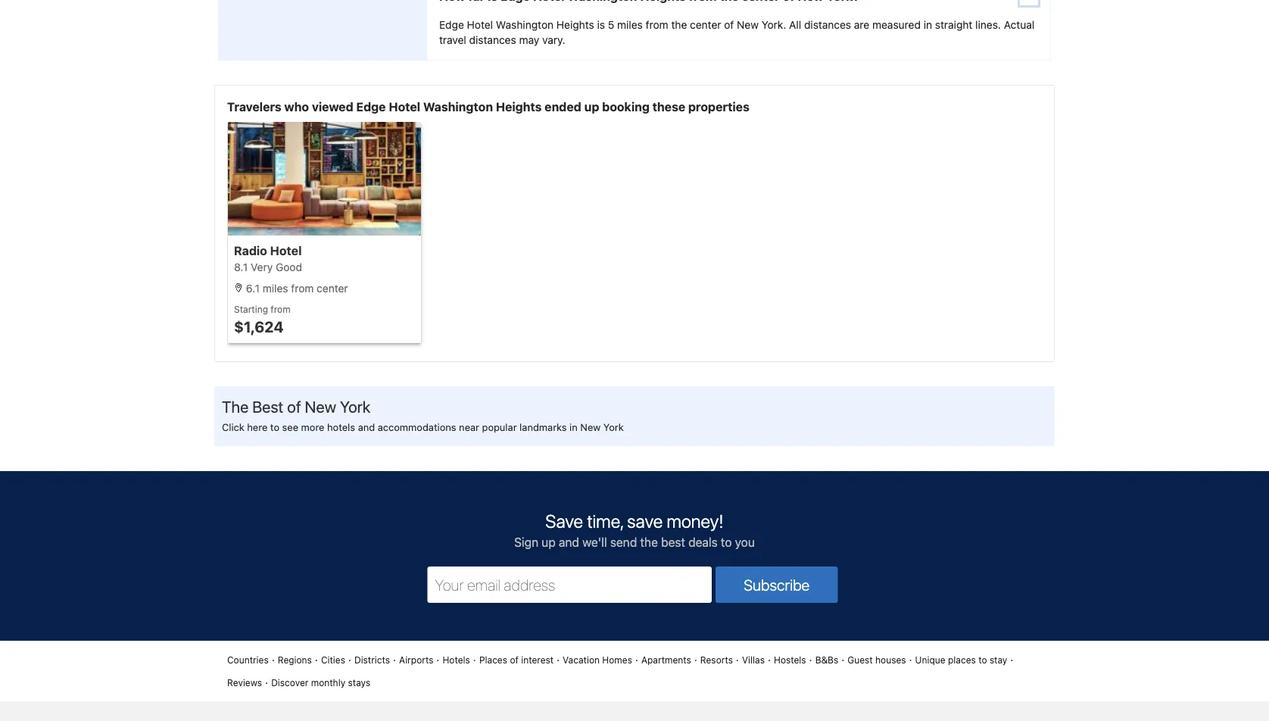 Task type: vqa. For each thing, say whether or not it's contained in the screenshot.
bottommost Friday
no



Task type: locate. For each thing, give the bounding box(es) containing it.
1 horizontal spatial new
[[581, 422, 601, 433]]

1 horizontal spatial hotel
[[389, 100, 421, 114]]

washington
[[496, 19, 554, 31], [423, 100, 493, 114]]

hotel
[[467, 19, 493, 31], [389, 100, 421, 114], [270, 244, 302, 258]]

1 horizontal spatial up
[[585, 100, 600, 114]]

washington up may
[[496, 19, 554, 31]]

0 vertical spatial from
[[646, 19, 669, 31]]

b&bs
[[816, 655, 839, 665]]

new left york.
[[737, 19, 759, 31]]

1 vertical spatial distances
[[469, 34, 516, 46]]

guest houses link
[[848, 653, 907, 667]]

of
[[725, 19, 734, 31], [287, 397, 301, 416], [510, 655, 519, 665]]

2 horizontal spatial to
[[979, 655, 988, 665]]

0 vertical spatial to
[[270, 422, 280, 433]]

1 vertical spatial new
[[305, 397, 336, 416]]

york right landmarks
[[604, 422, 624, 433]]

to
[[270, 422, 280, 433], [721, 535, 732, 550], [979, 655, 988, 665]]

the best of new york click here to see more hotels and accommodations near popular landmarks in new york
[[222, 397, 624, 433]]

starting from $1,624
[[234, 304, 291, 335]]

edge inside "edge hotel washington heights is 5 miles from the center of new york. all distances are measured in straight lines. actual travel distances may vary."
[[439, 19, 464, 31]]

miles right 6.1
[[263, 282, 288, 295]]

subscribe button
[[716, 567, 838, 603]]

in left straight at the right top of page
[[924, 19, 933, 31]]

hotels link
[[443, 653, 470, 667]]

in right landmarks
[[570, 422, 578, 433]]

1 vertical spatial up
[[542, 535, 556, 550]]

0 horizontal spatial miles
[[263, 282, 288, 295]]

1 horizontal spatial edge
[[439, 19, 464, 31]]

cities link
[[321, 653, 345, 667]]

0 vertical spatial york
[[340, 397, 371, 416]]

2 horizontal spatial new
[[737, 19, 759, 31]]

1 horizontal spatial from
[[291, 282, 314, 295]]

2 horizontal spatial hotel
[[467, 19, 493, 31]]

is
[[597, 19, 605, 31]]

1 horizontal spatial the
[[672, 19, 687, 31]]

in inside "edge hotel washington heights is 5 miles from the center of new york. all distances are measured in straight lines. actual travel distances may vary."
[[924, 19, 933, 31]]

and
[[358, 422, 375, 433], [559, 535, 580, 550]]

1 vertical spatial and
[[559, 535, 580, 550]]

6.1
[[246, 282, 260, 295]]

edge up travel
[[439, 19, 464, 31]]

0 vertical spatial distances
[[805, 19, 852, 31]]

1 horizontal spatial washington
[[496, 19, 554, 31]]

2 vertical spatial from
[[271, 304, 291, 314]]

hotel inside "radio hotel 8.1 very good"
[[270, 244, 302, 258]]

1 horizontal spatial center
[[690, 19, 722, 31]]

washington down travel
[[423, 100, 493, 114]]

0 vertical spatial up
[[585, 100, 600, 114]]

to left see
[[270, 422, 280, 433]]

ended
[[545, 100, 582, 114]]

2 vertical spatial new
[[581, 422, 601, 433]]

2 vertical spatial of
[[510, 655, 519, 665]]

2 vertical spatial hotel
[[270, 244, 302, 258]]

hostels link
[[774, 653, 807, 667]]

0 horizontal spatial in
[[570, 422, 578, 433]]

more
[[301, 422, 325, 433]]

new right landmarks
[[581, 422, 601, 433]]

0 vertical spatial of
[[725, 19, 734, 31]]

heights
[[557, 19, 595, 31], [496, 100, 542, 114]]

viewed
[[312, 100, 354, 114]]

who
[[284, 100, 309, 114]]

save
[[546, 511, 583, 532]]

up right the ended
[[585, 100, 600, 114]]

subscribe
[[744, 576, 810, 594]]

popular
[[482, 422, 517, 433]]

apartments
[[642, 655, 692, 665]]

we'll
[[583, 535, 607, 550]]

edge hotel washington heights is 5 miles from the center of new york. all distances are measured in straight lines. actual travel distances may vary.
[[439, 19, 1035, 46]]

york up hotels
[[340, 397, 371, 416]]

unique places to stay link
[[916, 653, 1008, 667]]

in inside the best of new york click here to see more hotels and accommodations near popular landmarks in new york
[[570, 422, 578, 433]]

2 horizontal spatial from
[[646, 19, 669, 31]]

travel
[[439, 34, 467, 46]]

0 vertical spatial heights
[[557, 19, 595, 31]]

0 horizontal spatial york
[[340, 397, 371, 416]]

vacation homes
[[563, 655, 633, 665]]

2 vertical spatial to
[[979, 655, 988, 665]]

new
[[737, 19, 759, 31], [305, 397, 336, 416], [581, 422, 601, 433]]

0 horizontal spatial up
[[542, 535, 556, 550]]

1 horizontal spatial heights
[[557, 19, 595, 31]]

distances right the all
[[805, 19, 852, 31]]

1 vertical spatial heights
[[496, 100, 542, 114]]

resorts
[[701, 655, 733, 665]]

0 vertical spatial miles
[[618, 19, 643, 31]]

save time, save money! footer
[[0, 471, 1270, 721]]

1 vertical spatial washington
[[423, 100, 493, 114]]

0 horizontal spatial and
[[358, 422, 375, 433]]

0 vertical spatial hotel
[[467, 19, 493, 31]]

the down save
[[641, 535, 658, 550]]

of inside the best of new york click here to see more hotels and accommodations near popular landmarks in new york
[[287, 397, 301, 416]]

and right hotels
[[358, 422, 375, 433]]

to left stay
[[979, 655, 988, 665]]

places
[[479, 655, 508, 665]]

0 vertical spatial washington
[[496, 19, 554, 31]]

the inside "edge hotel washington heights is 5 miles from the center of new york. all distances are measured in straight lines. actual travel distances may vary."
[[672, 19, 687, 31]]

1 vertical spatial to
[[721, 535, 732, 550]]

interest
[[521, 655, 554, 665]]

deals
[[689, 535, 718, 550]]

1 horizontal spatial and
[[559, 535, 580, 550]]

guest
[[848, 655, 873, 665]]

1 vertical spatial in
[[570, 422, 578, 433]]

and down save at the bottom left of the page
[[559, 535, 580, 550]]

actual
[[1004, 19, 1035, 31]]

1 vertical spatial edge
[[356, 100, 386, 114]]

up inside 'save time, save money! sign up and we'll send the best deals to you'
[[542, 535, 556, 550]]

from down good
[[291, 282, 314, 295]]

from down the 6.1 miles from center
[[271, 304, 291, 314]]

2 horizontal spatial of
[[725, 19, 734, 31]]

1 horizontal spatial of
[[510, 655, 519, 665]]

1 horizontal spatial miles
[[618, 19, 643, 31]]

heights left is
[[557, 19, 595, 31]]

0 horizontal spatial center
[[317, 282, 348, 295]]

miles
[[618, 19, 643, 31], [263, 282, 288, 295]]

in
[[924, 19, 933, 31], [570, 422, 578, 433]]

0 vertical spatial and
[[358, 422, 375, 433]]

and inside 'save time, save money! sign up and we'll send the best deals to you'
[[559, 535, 580, 550]]

heights left the ended
[[496, 100, 542, 114]]

0 horizontal spatial from
[[271, 304, 291, 314]]

0 horizontal spatial to
[[270, 422, 280, 433]]

regions
[[278, 655, 312, 665]]

1 vertical spatial york
[[604, 422, 624, 433]]

new up more
[[305, 397, 336, 416]]

new inside "edge hotel washington heights is 5 miles from the center of new york. all distances are measured in straight lines. actual travel distances may vary."
[[737, 19, 759, 31]]

center
[[690, 19, 722, 31], [317, 282, 348, 295]]

apartments link
[[642, 653, 692, 667]]

1 vertical spatial from
[[291, 282, 314, 295]]

york.
[[762, 19, 787, 31]]

0 horizontal spatial new
[[305, 397, 336, 416]]

york
[[340, 397, 371, 416], [604, 422, 624, 433]]

0 vertical spatial in
[[924, 19, 933, 31]]

1 horizontal spatial to
[[721, 535, 732, 550]]

0 horizontal spatial distances
[[469, 34, 516, 46]]

1 vertical spatial the
[[641, 535, 658, 550]]

may
[[519, 34, 540, 46]]

airports
[[399, 655, 434, 665]]

travelers who viewed edge hotel washington heights ended up booking these properties
[[227, 100, 750, 114]]

1 horizontal spatial york
[[604, 422, 624, 433]]

distances
[[805, 19, 852, 31], [469, 34, 516, 46]]

0 horizontal spatial washington
[[423, 100, 493, 114]]

distances left may
[[469, 34, 516, 46]]

0 horizontal spatial the
[[641, 535, 658, 550]]

edge
[[439, 19, 464, 31], [356, 100, 386, 114]]

1 horizontal spatial in
[[924, 19, 933, 31]]

0 vertical spatial the
[[672, 19, 687, 31]]

up right sign at the bottom left of page
[[542, 535, 556, 550]]

0 vertical spatial center
[[690, 19, 722, 31]]

landmarks
[[520, 422, 567, 433]]

0 vertical spatial edge
[[439, 19, 464, 31]]

countries
[[227, 655, 269, 665]]

8.1 very
[[234, 261, 273, 274]]

from
[[646, 19, 669, 31], [291, 282, 314, 295], [271, 304, 291, 314]]

from right 5 at left top
[[646, 19, 669, 31]]

of up see
[[287, 397, 301, 416]]

0 horizontal spatial of
[[287, 397, 301, 416]]

of left york.
[[725, 19, 734, 31]]

miles right 5 at left top
[[618, 19, 643, 31]]

these
[[653, 100, 686, 114]]

up
[[585, 100, 600, 114], [542, 535, 556, 550]]

of right places
[[510, 655, 519, 665]]

sign
[[515, 535, 539, 550]]

0 horizontal spatial hotel
[[270, 244, 302, 258]]

1 vertical spatial of
[[287, 397, 301, 416]]

washington inside "edge hotel washington heights is 5 miles from the center of new york. all distances are measured in straight lines. actual travel distances may vary."
[[496, 19, 554, 31]]

0 vertical spatial new
[[737, 19, 759, 31]]

edge right viewed
[[356, 100, 386, 114]]

to left you
[[721, 535, 732, 550]]

hotel inside "edge hotel washington heights is 5 miles from the center of new york. all distances are measured in straight lines. actual travel distances may vary."
[[467, 19, 493, 31]]

the right 5 at left top
[[672, 19, 687, 31]]



Task type: describe. For each thing, give the bounding box(es) containing it.
best
[[252, 397, 284, 416]]

$1,624
[[234, 317, 284, 335]]

hotels
[[443, 655, 470, 665]]

vacation homes link
[[563, 653, 633, 667]]

guest houses
[[848, 655, 907, 665]]

houses
[[876, 655, 907, 665]]

accommodations
[[378, 422, 457, 433]]

vacation
[[563, 655, 600, 665]]

unique
[[916, 655, 946, 665]]

1 vertical spatial miles
[[263, 282, 288, 295]]

airports link
[[399, 653, 434, 667]]

1 horizontal spatial distances
[[805, 19, 852, 31]]

lines.
[[976, 19, 1002, 31]]

vary.
[[543, 34, 566, 46]]

1 vertical spatial center
[[317, 282, 348, 295]]

places of interest
[[479, 655, 554, 665]]

villas
[[742, 655, 765, 665]]

resorts link
[[701, 653, 733, 667]]

hostels
[[774, 655, 807, 665]]

hotels
[[327, 422, 355, 433]]

center inside "edge hotel washington heights is 5 miles from the center of new york. all distances are measured in straight lines. actual travel distances may vary."
[[690, 19, 722, 31]]

0 horizontal spatial edge
[[356, 100, 386, 114]]

radio
[[234, 244, 267, 258]]

save time, save money! sign up and we'll send the best deals to you
[[515, 511, 755, 550]]

discover
[[271, 677, 309, 688]]

send
[[611, 535, 637, 550]]

heights inside "edge hotel washington heights is 5 miles from the center of new york. all distances are measured in straight lines. actual travel distances may vary."
[[557, 19, 595, 31]]

hotel for edge
[[467, 19, 493, 31]]

and inside the best of new york click here to see more hotels and accommodations near popular landmarks in new york
[[358, 422, 375, 433]]

discover monthly stays link
[[271, 676, 371, 689]]

travelers
[[227, 100, 282, 114]]

Your email address email field
[[428, 567, 712, 603]]

places of interest link
[[479, 653, 554, 667]]

the
[[222, 397, 249, 416]]

miles inside "edge hotel washington heights is 5 miles from the center of new york. all distances are measured in straight lines. actual travel distances may vary."
[[618, 19, 643, 31]]

to inside 'save time, save money! sign up and we'll send the best deals to you'
[[721, 535, 732, 550]]

you
[[735, 535, 755, 550]]

of inside "edge hotel washington heights is 5 miles from the center of new york. all distances are measured in straight lines. actual travel distances may vary."
[[725, 19, 734, 31]]

regions link
[[278, 653, 312, 667]]

homes
[[603, 655, 633, 665]]

cities
[[321, 655, 345, 665]]

all
[[790, 19, 802, 31]]

money!
[[667, 511, 724, 532]]

to inside the best of new york click here to see more hotels and accommodations near popular landmarks in new york
[[270, 422, 280, 433]]

countries link
[[227, 653, 269, 667]]

measured
[[873, 19, 921, 31]]

from inside 'starting from $1,624'
[[271, 304, 291, 314]]

radio hotel 8.1 very good
[[234, 244, 302, 274]]

from inside "edge hotel washington heights is 5 miles from the center of new york. all distances are measured in straight lines. actual travel distances may vary."
[[646, 19, 669, 31]]

are
[[854, 19, 870, 31]]

the inside 'save time, save money! sign up and we'll send the best deals to you'
[[641, 535, 658, 550]]

time,
[[587, 511, 624, 532]]

save
[[628, 511, 663, 532]]

districts
[[354, 655, 390, 665]]

stays
[[348, 677, 371, 688]]

of inside save time, save money! "footer"
[[510, 655, 519, 665]]

properties
[[689, 100, 750, 114]]

stay
[[990, 655, 1008, 665]]

unique places to stay
[[916, 655, 1008, 665]]

discover monthly stays
[[271, 677, 371, 688]]

0 horizontal spatial heights
[[496, 100, 542, 114]]

monthly
[[311, 677, 346, 688]]

booking
[[602, 100, 650, 114]]

click
[[222, 422, 245, 433]]

starting
[[234, 304, 268, 314]]

straight
[[936, 19, 973, 31]]

reviews
[[227, 677, 262, 688]]

1 vertical spatial hotel
[[389, 100, 421, 114]]

near
[[459, 422, 480, 433]]

districts link
[[354, 653, 390, 667]]

6.1 miles from center
[[243, 282, 348, 295]]

hotel for radio
[[270, 244, 302, 258]]

good
[[276, 261, 302, 274]]

here
[[247, 422, 268, 433]]

best
[[661, 535, 686, 550]]

5
[[608, 19, 615, 31]]

reviews link
[[227, 676, 262, 689]]

see
[[282, 422, 299, 433]]

villas link
[[742, 653, 765, 667]]

b&bs link
[[816, 653, 839, 667]]

places
[[948, 655, 976, 665]]



